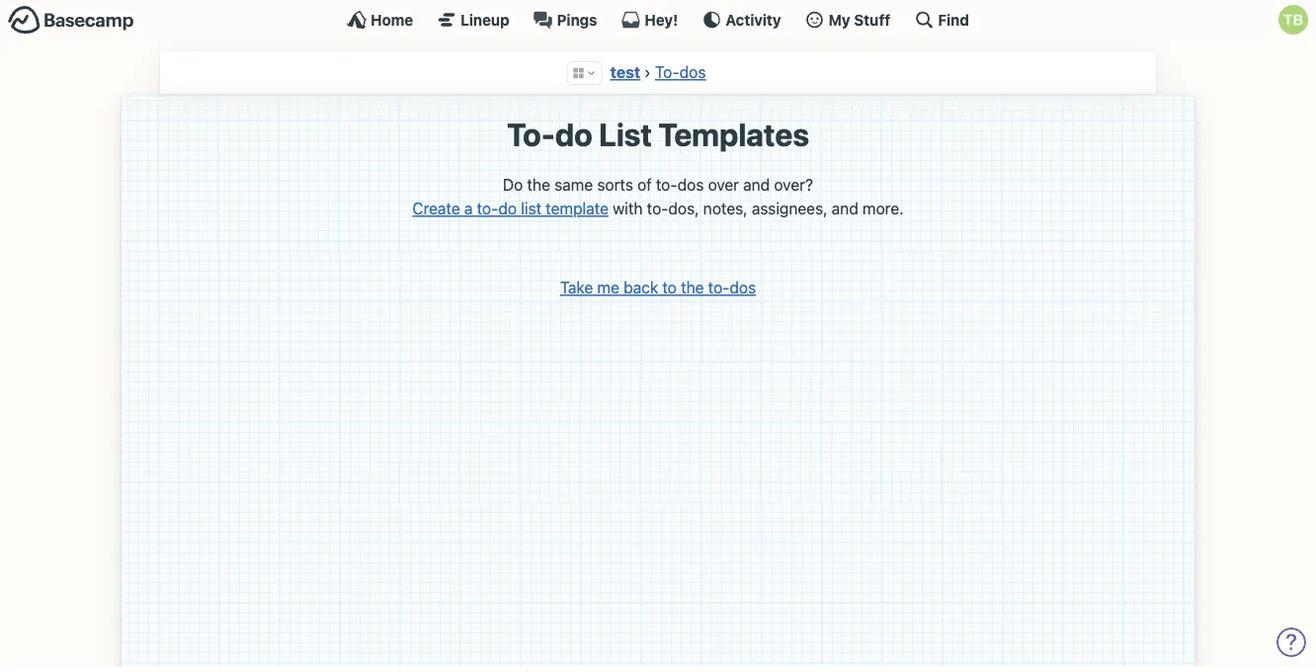 Task type: vqa. For each thing, say whether or not it's contained in the screenshot.
'switch accounts' IMAGE
yes



Task type: locate. For each thing, give the bounding box(es) containing it.
lineup link
[[437, 10, 509, 30]]

test
[[610, 63, 641, 82]]

the
[[527, 175, 550, 194], [681, 278, 704, 297]]

0 vertical spatial do
[[555, 115, 593, 153]]

1 horizontal spatial to-
[[655, 63, 680, 82]]

to- right a at the top of page
[[477, 199, 498, 218]]

1 horizontal spatial do
[[555, 115, 593, 153]]

to-
[[656, 175, 678, 194], [477, 199, 498, 218], [647, 199, 668, 218], [708, 278, 730, 297]]

0 horizontal spatial do
[[498, 199, 517, 218]]

dos for the
[[730, 278, 756, 297]]

do up same
[[555, 115, 593, 153]]

over?
[[774, 175, 813, 194]]

hey! button
[[621, 10, 678, 30]]

to
[[662, 278, 677, 297]]

dos right "to"
[[730, 278, 756, 297]]

to-do list templates
[[507, 115, 809, 153]]

1 vertical spatial dos
[[678, 175, 704, 194]]

0 horizontal spatial the
[[527, 175, 550, 194]]

home link
[[347, 10, 413, 30]]

activity link
[[702, 10, 781, 30]]

to- down of
[[647, 199, 668, 218]]

home
[[371, 11, 413, 28]]

1 vertical spatial and
[[832, 199, 859, 218]]

dos right ›
[[680, 63, 706, 82]]

activity
[[726, 11, 781, 28]]

2 vertical spatial dos
[[730, 278, 756, 297]]

1 horizontal spatial the
[[681, 278, 704, 297]]

template
[[546, 199, 609, 218]]

more.
[[863, 199, 904, 218]]

do left list
[[498, 199, 517, 218]]

› to-dos
[[644, 63, 706, 82]]

my
[[829, 11, 851, 28]]

of
[[637, 175, 652, 194]]

and left more.
[[832, 199, 859, 218]]

0 vertical spatial to-
[[655, 63, 680, 82]]

the right "to"
[[681, 278, 704, 297]]

dos
[[680, 63, 706, 82], [678, 175, 704, 194], [730, 278, 756, 297]]

0 vertical spatial the
[[527, 175, 550, 194]]

1 vertical spatial do
[[498, 199, 517, 218]]

to-
[[655, 63, 680, 82], [507, 115, 555, 153]]

switch accounts image
[[8, 5, 134, 36]]

sorts
[[597, 175, 633, 194]]

take
[[560, 278, 593, 297]]

find
[[938, 11, 969, 28]]

and
[[743, 175, 770, 194], [832, 199, 859, 218]]

do inside do the same sorts of to-dos over and over? create a to-do list template with to-dos, notes, assignees, and more.
[[498, 199, 517, 218]]

1 horizontal spatial and
[[832, 199, 859, 218]]

the inside do the same sorts of to-dos over and over? create a to-do list template with to-dos, notes, assignees, and more.
[[527, 175, 550, 194]]

dos up dos,
[[678, 175, 704, 194]]

and right over
[[743, 175, 770, 194]]

dos inside do the same sorts of to-dos over and over? create a to-do list template with to-dos, notes, assignees, and more.
[[678, 175, 704, 194]]

0 vertical spatial and
[[743, 175, 770, 194]]

pings button
[[533, 10, 597, 30]]

find button
[[914, 10, 969, 30]]

0 horizontal spatial to-
[[507, 115, 555, 153]]

assignees,
[[752, 199, 828, 218]]

do
[[503, 175, 523, 194]]

the up list
[[527, 175, 550, 194]]

to- right of
[[656, 175, 678, 194]]

tim burton image
[[1279, 5, 1308, 35]]

test link
[[610, 63, 641, 82]]

to- right ›
[[655, 63, 680, 82]]

do
[[555, 115, 593, 153], [498, 199, 517, 218]]

›
[[644, 63, 651, 82]]

to- up do
[[507, 115, 555, 153]]

create a to-do list template link
[[413, 199, 609, 218]]

take me back to the to-dos
[[560, 278, 756, 297]]

0 horizontal spatial and
[[743, 175, 770, 194]]



Task type: describe. For each thing, give the bounding box(es) containing it.
lineup
[[461, 11, 509, 28]]

templates
[[659, 115, 809, 153]]

create
[[413, 199, 460, 218]]

list
[[599, 115, 652, 153]]

with
[[613, 199, 643, 218]]

main element
[[0, 0, 1316, 39]]

to-dos link
[[655, 63, 706, 82]]

to- right "to"
[[708, 278, 730, 297]]

dos for of
[[678, 175, 704, 194]]

pings
[[557, 11, 597, 28]]

me
[[597, 278, 620, 297]]

same
[[554, 175, 593, 194]]

1 vertical spatial to-
[[507, 115, 555, 153]]

take me back to the to-dos link
[[560, 276, 756, 299]]

notes,
[[703, 199, 748, 218]]

1 vertical spatial the
[[681, 278, 704, 297]]

hey!
[[645, 11, 678, 28]]

list
[[521, 199, 542, 218]]

over
[[708, 175, 739, 194]]

0 vertical spatial dos
[[680, 63, 706, 82]]

stuff
[[854, 11, 891, 28]]

dos,
[[668, 199, 699, 218]]

do the same sorts of to-dos over and over? create a to-do list template with to-dos, notes, assignees, and more.
[[413, 175, 904, 218]]

a
[[464, 199, 473, 218]]

my stuff button
[[805, 10, 891, 30]]

my stuff
[[829, 11, 891, 28]]

back
[[624, 278, 658, 297]]



